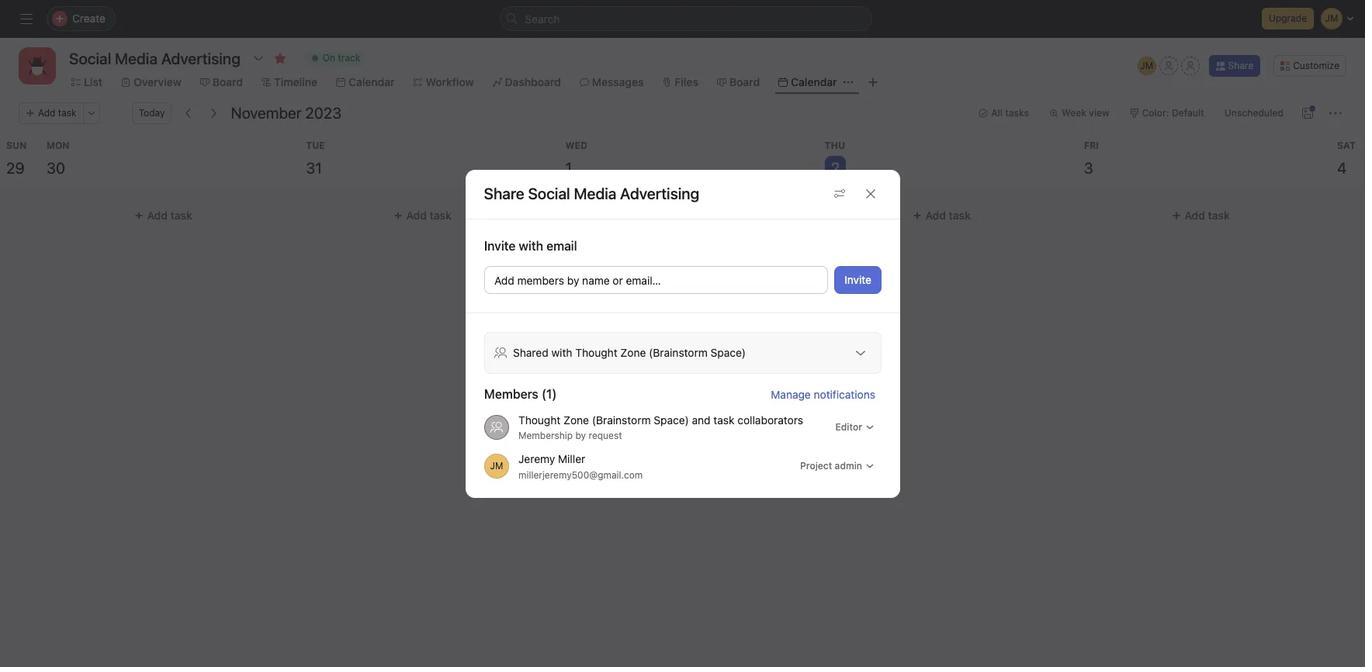 Task type: describe. For each thing, give the bounding box(es) containing it.
timeline link
[[262, 74, 318, 91]]

november
[[231, 104, 302, 122]]

thought inside "thought zone (brainstorm space) and task collaborators membership by request"
[[518, 414, 561, 427]]

members (1)
[[484, 387, 557, 401]]

jeremy miller millerjeremy500@gmail.com
[[518, 452, 643, 481]]

add members by name or email…
[[494, 274, 661, 287]]

membership
[[518, 430, 573, 441]]

thought inside option group
[[575, 346, 617, 359]]

editor
[[836, 421, 862, 433]]

with email
[[519, 239, 577, 253]]

sun
[[6, 140, 27, 151]]

zone inside shared with thought zone (brainstorm space) option group
[[620, 346, 646, 359]]

2 calendar from the left
[[791, 75, 838, 89]]

thought zone (brainstorm space) and task collaborators membership by request
[[518, 414, 803, 441]]

millerjeremy500@gmail.com
[[518, 469, 643, 481]]

invite with email
[[484, 239, 577, 253]]

social
[[528, 185, 571, 203]]

or
[[613, 274, 623, 287]]

2 board link from the left
[[717, 74, 760, 91]]

invite button
[[835, 266, 882, 294]]

email…
[[626, 274, 661, 287]]

2 calendar link from the left
[[779, 74, 838, 91]]

dashboard link
[[493, 74, 561, 91]]

by inside "thought zone (brainstorm space) and task collaborators membership by request"
[[575, 430, 586, 441]]

fri 3
[[1085, 140, 1100, 177]]

31
[[306, 159, 322, 177]]

miller
[[558, 452, 585, 465]]

zone inside "thought zone (brainstorm space) and task collaborators membership by request"
[[563, 414, 589, 427]]

manage notifications
[[771, 388, 876, 401]]

and
[[692, 414, 711, 427]]

upgrade
[[1270, 12, 1308, 24]]

sun 29
[[6, 140, 27, 177]]

project admin
[[800, 460, 862, 472]]

(brainstorm space)
[[649, 346, 746, 359]]

wed 1
[[566, 140, 588, 177]]

1 calendar link from the left
[[336, 74, 395, 91]]

project
[[800, 460, 832, 472]]

media advertising
[[574, 185, 700, 203]]

close this dialog image
[[865, 188, 877, 200]]

share for share
[[1229, 60, 1254, 71]]

invite for invite with email
[[484, 239, 516, 253]]

wed
[[566, 140, 588, 151]]

overview
[[134, 75, 182, 89]]

jm button
[[1138, 57, 1157, 75]]

jm inside button
[[1141, 60, 1154, 71]]

tue 31
[[306, 140, 325, 177]]

share social media advertising
[[484, 185, 700, 203]]

list link
[[71, 74, 102, 91]]

today
[[139, 107, 165, 119]]

mon 30
[[47, 140, 70, 177]]

1 calendar from the left
[[349, 75, 395, 89]]

invite for invite
[[845, 273, 872, 286]]

notifications
[[814, 388, 876, 401]]

2
[[831, 159, 840, 177]]

task inside "thought zone (brainstorm space) and task collaborators membership by request"
[[714, 414, 735, 427]]

usersicon image
[[490, 421, 503, 434]]



Task type: locate. For each thing, give the bounding box(es) containing it.
with
[[551, 346, 572, 359]]

tue
[[306, 140, 325, 151]]

name
[[582, 274, 610, 287]]

share for share social media advertising
[[484, 185, 525, 203]]

board link right files
[[717, 74, 760, 91]]

share button
[[1210, 55, 1261, 77]]

add
[[38, 107, 56, 119], [147, 209, 168, 222], [407, 209, 427, 222], [666, 209, 687, 222], [926, 209, 946, 222], [1185, 209, 1206, 222], [494, 274, 514, 287]]

request
[[589, 430, 622, 441]]

by inside add members by name or email… button
[[567, 274, 579, 287]]

0 vertical spatial jm
[[1141, 60, 1154, 71]]

files
[[675, 75, 699, 89]]

0 vertical spatial invite
[[484, 239, 516, 253]]

space)
[[654, 414, 689, 427]]

manage notifications button
[[771, 388, 882, 401]]

0 vertical spatial thought
[[575, 346, 617, 359]]

zone
[[620, 346, 646, 359], [563, 414, 589, 427]]

0 horizontal spatial thought
[[518, 414, 561, 427]]

0 horizontal spatial jm
[[490, 460, 503, 472]]

dashboard
[[505, 75, 561, 89]]

messages
[[592, 75, 644, 89]]

thought right with
[[575, 346, 617, 359]]

editor button
[[829, 417, 882, 438]]

add inside button
[[494, 274, 514, 287]]

board right files
[[730, 75, 760, 89]]

thu
[[825, 140, 846, 151]]

upgrade button
[[1263, 8, 1315, 30]]

files link
[[663, 74, 699, 91]]

1
[[566, 159, 572, 177]]

project privacy dialog image
[[855, 347, 867, 359]]

overview link
[[121, 74, 182, 91]]

calendar link
[[336, 74, 395, 91], [779, 74, 838, 91]]

0 horizontal spatial share
[[484, 185, 525, 203]]

invite
[[484, 239, 516, 253], [845, 273, 872, 286]]

board link
[[200, 74, 243, 91], [717, 74, 760, 91]]

thought
[[575, 346, 617, 359], [518, 414, 561, 427]]

sat
[[1338, 140, 1357, 151]]

jm
[[1141, 60, 1154, 71], [490, 460, 503, 472]]

0 horizontal spatial invite
[[484, 239, 516, 253]]

board up next week icon
[[213, 75, 243, 89]]

add task
[[38, 107, 77, 119], [147, 209, 192, 222], [407, 209, 452, 222], [666, 209, 711, 222], [926, 209, 971, 222], [1185, 209, 1230, 222]]

board for 2nd board link from left
[[730, 75, 760, 89]]

add members by name or email… button
[[484, 266, 828, 294]]

1 board from the left
[[213, 75, 243, 89]]

by left request on the left of page
[[575, 430, 586, 441]]

1 vertical spatial jm
[[490, 460, 503, 472]]

thu 2
[[825, 140, 846, 177]]

0 vertical spatial by
[[567, 274, 579, 287]]

share
[[1229, 60, 1254, 71], [484, 185, 525, 203]]

calendar
[[349, 75, 395, 89], [791, 75, 838, 89]]

sat 4
[[1338, 140, 1357, 177]]

task
[[58, 107, 77, 119], [171, 209, 192, 222], [430, 209, 452, 222], [690, 209, 711, 222], [949, 209, 971, 222], [1209, 209, 1230, 222], [714, 414, 735, 427]]

invite up project privacy dialog icon
[[845, 273, 872, 286]]

1 horizontal spatial jm
[[1141, 60, 1154, 71]]

None text field
[[65, 44, 244, 72]]

calendar link up 2023
[[336, 74, 395, 91]]

1 vertical spatial share
[[484, 185, 525, 203]]

shared
[[513, 346, 548, 359]]

0 horizontal spatial zone
[[563, 414, 589, 427]]

workflow link
[[413, 74, 474, 91]]

1 vertical spatial zone
[[563, 414, 589, 427]]

shared with thought zone (brainstorm space) option group
[[484, 332, 882, 374]]

1 horizontal spatial board link
[[717, 74, 760, 91]]

1 horizontal spatial calendar
[[791, 75, 838, 89]]

members
[[517, 274, 564, 287]]

calendar left workflow link
[[349, 75, 395, 89]]

invite left with email
[[484, 239, 516, 253]]

1 horizontal spatial board
[[730, 75, 760, 89]]

1 vertical spatial invite
[[845, 273, 872, 286]]

by
[[567, 274, 579, 287], [575, 430, 586, 441]]

calendar link up thu
[[779, 74, 838, 91]]

zone up request on the left of page
[[563, 414, 589, 427]]

fri
[[1085, 140, 1100, 151]]

calendar up thu
[[791, 75, 838, 89]]

jeremy
[[518, 452, 555, 465]]

bug image
[[28, 57, 47, 75]]

invite inside button
[[845, 273, 872, 286]]

2023
[[305, 104, 342, 122]]

thought up membership
[[518, 414, 561, 427]]

share inside "dialog"
[[484, 185, 525, 203]]

1 horizontal spatial calendar link
[[779, 74, 838, 91]]

29
[[6, 159, 25, 177]]

board link up next week icon
[[200, 74, 243, 91]]

0 horizontal spatial board
[[213, 75, 243, 89]]

4
[[1338, 159, 1348, 177]]

project admin button
[[793, 455, 882, 477]]

next week image
[[208, 107, 220, 120]]

1 horizontal spatial invite
[[845, 273, 872, 286]]

workflow
[[426, 75, 474, 89]]

zone left (brainstorm space)
[[620, 346, 646, 359]]

timeline
[[274, 75, 318, 89]]

1 board link from the left
[[200, 74, 243, 91]]

board
[[213, 75, 243, 89], [730, 75, 760, 89]]

30
[[47, 159, 65, 177]]

board for 2nd board link from the right
[[213, 75, 243, 89]]

0 vertical spatial zone
[[620, 346, 646, 359]]

admin
[[835, 460, 862, 472]]

remove from starred image
[[274, 52, 286, 64]]

add task button
[[19, 103, 84, 124], [40, 202, 287, 230], [300, 202, 546, 230], [559, 202, 806, 230], [819, 202, 1065, 230], [1078, 202, 1325, 230]]

collaborators
[[738, 414, 803, 427]]

mon
[[47, 140, 70, 151]]

1 horizontal spatial share
[[1229, 60, 1254, 71]]

previous week image
[[183, 107, 195, 120]]

share social media advertising dialog
[[466, 170, 900, 498]]

share inside "button"
[[1229, 60, 1254, 71]]

shared with thought zone (brainstorm space)
[[513, 346, 746, 359]]

manage
[[771, 388, 811, 401]]

project permissions image
[[834, 188, 846, 200]]

0 horizontal spatial board link
[[200, 74, 243, 91]]

by left name
[[567, 274, 579, 287]]

3
[[1085, 159, 1094, 177]]

list
[[84, 75, 102, 89]]

jm inside share social media advertising "dialog"
[[490, 460, 503, 472]]

0 horizontal spatial calendar link
[[336, 74, 395, 91]]

0 horizontal spatial calendar
[[349, 75, 395, 89]]

2 board from the left
[[730, 75, 760, 89]]

1 vertical spatial by
[[575, 430, 586, 441]]

0 vertical spatial share
[[1229, 60, 1254, 71]]

november 2023
[[231, 104, 342, 122]]

1 horizontal spatial thought
[[575, 346, 617, 359]]

(brainstorm
[[592, 414, 651, 427]]

today button
[[132, 103, 172, 124]]

1 horizontal spatial zone
[[620, 346, 646, 359]]

messages link
[[580, 74, 644, 91]]

1 vertical spatial thought
[[518, 414, 561, 427]]



Task type: vqa. For each thing, say whether or not it's contained in the screenshot.
List Box
no



